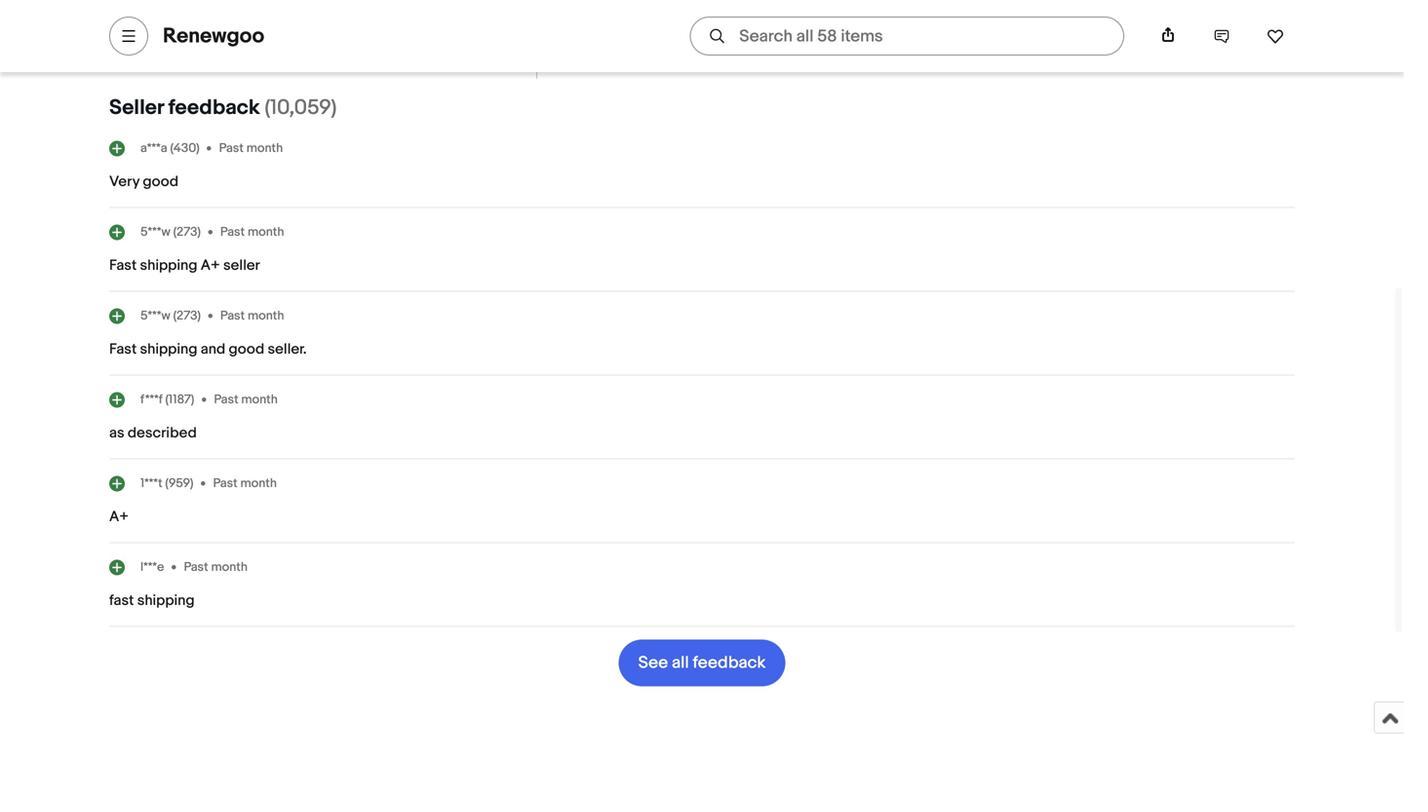 Task type: vqa. For each thing, say whether or not it's contained in the screenshot.
Map
no



Task type: describe. For each thing, give the bounding box(es) containing it.
past for very good
[[219, 141, 244, 156]]

(273) for and
[[173, 308, 201, 324]]

month for fast shipping and good seller.
[[248, 308, 284, 324]]

fast shipping
[[109, 593, 195, 610]]

month for very good
[[247, 141, 283, 156]]

fast
[[109, 593, 134, 610]]

reasonable shipping cost
[[942, 23, 1114, 41]]

renewgoo link
[[163, 23, 264, 49]]

positive 1,339
[[109, 11, 159, 53]]

fast shipping and good seller.
[[109, 341, 307, 358]]

description
[[646, 23, 722, 41]]

very
[[109, 173, 139, 191]]

a***a (430)
[[140, 141, 200, 156]]

month for fast shipping
[[211, 560, 248, 575]]

as described
[[109, 425, 197, 442]]

shipping
[[581, 55, 640, 72]]

seller feedback (10,059)
[[109, 95, 337, 120]]

5***w for a+
[[140, 225, 170, 240]]

(1187)
[[165, 392, 194, 407]]

past month for very good
[[219, 141, 283, 156]]

0 horizontal spatial feedback
[[168, 95, 260, 120]]

very good
[[109, 173, 179, 191]]

month for a+
[[240, 476, 277, 491]]

see
[[638, 654, 668, 674]]

1 horizontal spatial a+
[[201, 257, 220, 275]]

f***f
[[140, 392, 163, 407]]

(959)
[[165, 476, 194, 491]]

accurate
[[581, 23, 642, 41]]

1 vertical spatial feedback
[[693, 654, 766, 674]]

2 4.9 from the left
[[1235, 55, 1255, 72]]

1***t (959)
[[140, 476, 194, 491]]

shipping for and
[[140, 341, 197, 358]]

5***w (273) for and
[[140, 308, 201, 324]]

f***f (1187)
[[140, 392, 194, 407]]

speed
[[643, 55, 686, 72]]

1 4.9 from the left
[[874, 55, 895, 72]]

described
[[128, 425, 197, 442]]

shipping speed
[[581, 55, 686, 72]]

shipping for cost
[[1023, 23, 1081, 41]]

seller
[[109, 95, 164, 120]]

shipping down l***e
[[137, 593, 195, 610]]

78
[[247, 35, 264, 53]]

and
[[201, 341, 225, 358]]

past for fast shipping
[[184, 560, 208, 575]]

past month for fast shipping a+ seller
[[220, 225, 284, 240]]



Task type: locate. For each thing, give the bounding box(es) containing it.
1,339
[[109, 35, 144, 53]]

accurate description
[[581, 23, 722, 41]]

shipping
[[1023, 23, 1081, 41], [140, 257, 197, 275], [140, 341, 197, 358], [137, 593, 195, 610]]

fast for fast shipping and good seller.
[[109, 341, 137, 358]]

1 vertical spatial fast
[[109, 341, 137, 358]]

past month for a+
[[213, 476, 277, 491]]

past right (959)
[[213, 476, 238, 491]]

1 5***w (273) from the top
[[140, 225, 201, 240]]

feedback
[[168, 95, 260, 120], [693, 654, 766, 674]]

good
[[143, 173, 179, 191], [229, 341, 265, 358]]

shipping left and
[[140, 341, 197, 358]]

fast down very
[[109, 257, 137, 275]]

(273) up fast shipping a+ seller
[[173, 225, 201, 240]]

5***w down fast shipping a+ seller
[[140, 308, 170, 324]]

past for fast shipping a+ seller
[[220, 225, 245, 240]]

month down seller.
[[241, 392, 278, 407]]

1 horizontal spatial 4.9
[[1235, 55, 1255, 72]]

month
[[247, 141, 283, 156], [248, 225, 284, 240], [248, 308, 284, 324], [241, 392, 278, 407], [240, 476, 277, 491], [211, 560, 248, 575]]

past month right l***e
[[184, 560, 248, 575]]

a***a
[[140, 141, 167, 156]]

1,339 link
[[109, 35, 199, 60]]

cost
[[1084, 23, 1114, 41]]

past month right (959)
[[213, 476, 277, 491]]

renewgoo
[[163, 23, 264, 49]]

(430)
[[170, 141, 200, 156]]

month for as described
[[241, 392, 278, 407]]

past down seller feedback (10,059)
[[219, 141, 244, 156]]

1 fast from the top
[[109, 257, 137, 275]]

past month down seller feedback (10,059)
[[219, 141, 283, 156]]

fast shipping a+ seller
[[109, 257, 260, 275]]

month right (959)
[[240, 476, 277, 491]]

save this seller renewgoo image
[[1267, 27, 1285, 45]]

reasonable
[[942, 23, 1020, 41]]

2 5***w from the top
[[140, 308, 170, 324]]

shipping left cost
[[1023, 23, 1081, 41]]

0 vertical spatial (273)
[[173, 225, 201, 240]]

2 fast from the top
[[109, 341, 137, 358]]

5***w (273) up fast shipping and good seller.
[[140, 308, 201, 324]]

1 5***w from the top
[[140, 225, 170, 240]]

78 link
[[247, 35, 337, 60]]

a+
[[201, 257, 220, 275], [109, 509, 129, 526]]

past
[[219, 141, 244, 156], [220, 225, 245, 240], [220, 308, 245, 324], [214, 392, 239, 407], [213, 476, 238, 491], [184, 560, 208, 575]]

0 horizontal spatial 4.9
[[874, 55, 895, 72]]

Search all 58 items field
[[690, 17, 1125, 56]]

5***w
[[140, 225, 170, 240], [140, 308, 170, 324]]

communication
[[942, 55, 1048, 72]]

past month down and
[[214, 392, 278, 407]]

(273)
[[173, 225, 201, 240], [173, 308, 201, 324]]

0 vertical spatial feedback
[[168, 95, 260, 120]]

month up seller.
[[248, 308, 284, 324]]

5***w up fast shipping a+ seller
[[140, 225, 170, 240]]

past month up seller.
[[220, 308, 284, 324]]

as
[[109, 425, 124, 442]]

1 (273) from the top
[[173, 225, 201, 240]]

shipping left seller
[[140, 257, 197, 275]]

(10,059)
[[265, 95, 337, 120]]

seller.
[[268, 341, 307, 358]]

1 vertical spatial (273)
[[173, 308, 201, 324]]

(273) for a+
[[173, 225, 201, 240]]

past for fast shipping and good seller.
[[220, 308, 245, 324]]

0 vertical spatial 5***w
[[140, 225, 170, 240]]

past right l***e
[[184, 560, 208, 575]]

month up seller
[[248, 225, 284, 240]]

1 horizontal spatial good
[[229, 341, 265, 358]]

past month for fast shipping and good seller.
[[220, 308, 284, 324]]

see all feedback link
[[619, 640, 786, 687]]

feedback right all
[[693, 654, 766, 674]]

past month up seller
[[220, 225, 284, 240]]

1 vertical spatial 5***w (273)
[[140, 308, 201, 324]]

fast for fast shipping a+ seller
[[109, 257, 137, 275]]

shipping for a+
[[140, 257, 197, 275]]

5***w (273) up fast shipping a+ seller
[[140, 225, 201, 240]]

good down a***a
[[143, 173, 179, 191]]

past month
[[219, 141, 283, 156], [220, 225, 284, 240], [220, 308, 284, 324], [214, 392, 278, 407], [213, 476, 277, 491], [184, 560, 248, 575]]

all
[[672, 654, 689, 674]]

0 vertical spatial a+
[[201, 257, 220, 275]]

1***t
[[140, 476, 162, 491]]

good right and
[[229, 341, 265, 358]]

past for a+
[[213, 476, 238, 491]]

4.9
[[874, 55, 895, 72], [1235, 55, 1255, 72]]

past up seller
[[220, 225, 245, 240]]

0 horizontal spatial good
[[143, 173, 179, 191]]

1 vertical spatial a+
[[109, 509, 129, 526]]

month down the (10,059)
[[247, 141, 283, 156]]

(273) up fast shipping and good seller.
[[173, 308, 201, 324]]

1 horizontal spatial feedback
[[693, 654, 766, 674]]

past month for as described
[[214, 392, 278, 407]]

l***e
[[140, 560, 164, 575]]

1 vertical spatial good
[[229, 341, 265, 358]]

5***w (273) for a+
[[140, 225, 201, 240]]

past up and
[[220, 308, 245, 324]]

a+ left seller
[[201, 257, 220, 275]]

4.8
[[874, 23, 895, 41]]

fast
[[109, 257, 137, 275], [109, 341, 137, 358]]

0 vertical spatial good
[[143, 173, 179, 191]]

1 vertical spatial 5***w
[[140, 308, 170, 324]]

fast up 'as' on the left bottom of page
[[109, 341, 137, 358]]

month for fast shipping a+ seller
[[248, 225, 284, 240]]

past for as described
[[214, 392, 239, 407]]

2 5***w (273) from the top
[[140, 308, 201, 324]]

0 vertical spatial 5***w (273)
[[140, 225, 201, 240]]

see all feedback
[[638, 654, 766, 674]]

feedback up the (430)
[[168, 95, 260, 120]]

5***w for and
[[140, 308, 170, 324]]

5***w (273)
[[140, 225, 201, 240], [140, 308, 201, 324]]

0 horizontal spatial a+
[[109, 509, 129, 526]]

positive
[[109, 11, 159, 27]]

month right l***e
[[211, 560, 248, 575]]

2 (273) from the top
[[173, 308, 201, 324]]

past right (1187)
[[214, 392, 239, 407]]

seller
[[223, 257, 260, 275]]

0 vertical spatial fast
[[109, 257, 137, 275]]

past month for fast shipping
[[184, 560, 248, 575]]

a+ down 'as' on the left bottom of page
[[109, 509, 129, 526]]



